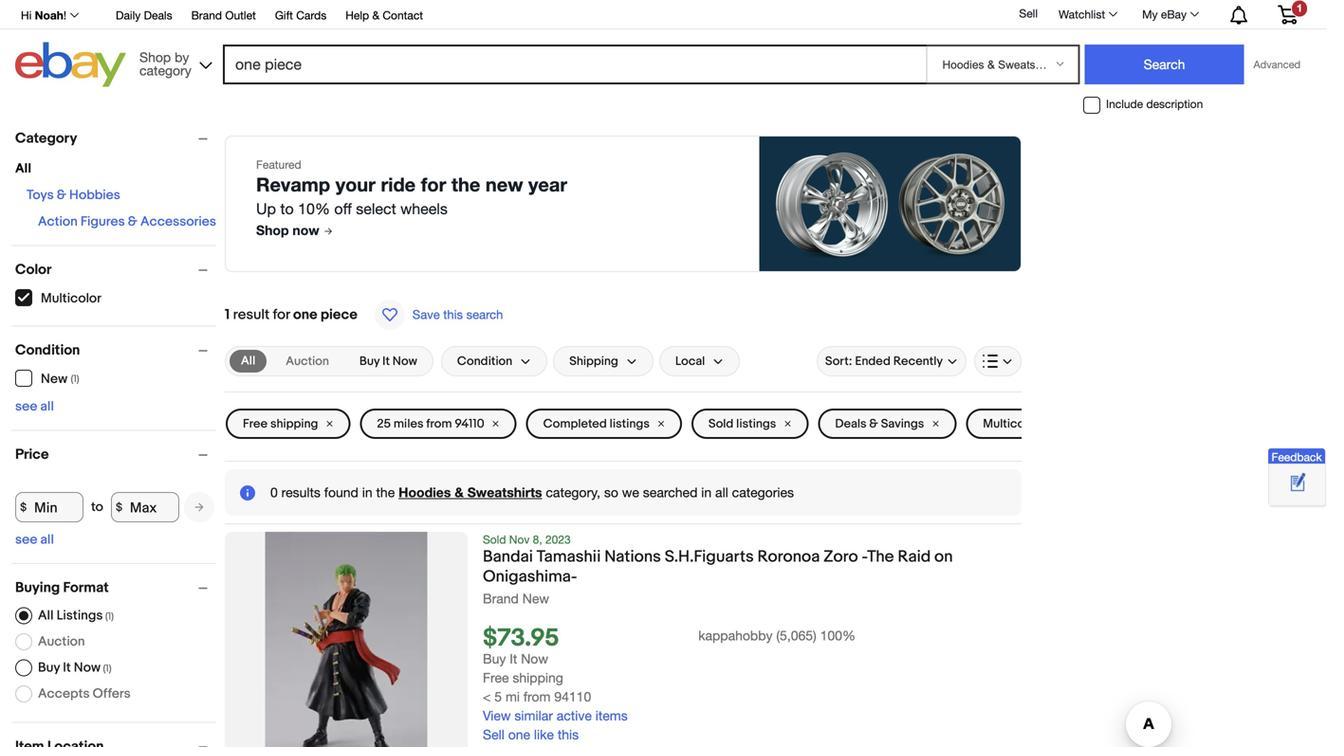 Task type: locate. For each thing, give the bounding box(es) containing it.
now up similar
[[521, 652, 548, 667]]

all for condition
[[40, 399, 54, 415]]

& right the figures
[[128, 214, 138, 230]]

it up 25 at the left of the page
[[383, 354, 390, 369]]

0 horizontal spatial $
[[20, 501, 27, 515]]

now up accepts offers
[[74, 660, 101, 676]]

new
[[486, 173, 523, 196]]

1 horizontal spatial shipping
[[513, 671, 563, 686]]

condition button up new (1) on the left of the page
[[15, 342, 216, 359]]

accepts
[[38, 686, 90, 702]]

brand
[[191, 9, 222, 22], [483, 591, 519, 607]]

1 horizontal spatial to
[[280, 200, 294, 218]]

condition up new (1) on the left of the page
[[15, 342, 80, 359]]

0 horizontal spatial deals
[[144, 9, 172, 22]]

1 horizontal spatial it
[[383, 354, 390, 369]]

& right 'help'
[[372, 9, 380, 22]]

this
[[443, 307, 463, 322], [558, 728, 579, 743]]

Maximum Value in $ text field
[[111, 492, 179, 523]]

$ down price "dropdown button"
[[116, 501, 122, 515]]

to left 'maximum value in $' text box
[[91, 500, 103, 516]]

1 inside the account navigation
[[1297, 2, 1303, 14]]

0 vertical spatial for
[[421, 173, 446, 196]]

0 vertical spatial this
[[443, 307, 463, 322]]

1 horizontal spatial from
[[524, 690, 551, 705]]

brand inside the account navigation
[[191, 9, 222, 22]]

deals inside the account navigation
[[144, 9, 172, 22]]

tamashii
[[537, 548, 601, 567]]

new up price
[[41, 371, 67, 388]]

all down buying
[[38, 608, 54, 624]]

local button
[[659, 346, 740, 377]]

2 vertical spatial (1)
[[103, 663, 112, 675]]

listings right completed
[[610, 417, 650, 432]]

0 vertical spatial auction
[[286, 354, 329, 369]]

sold for sold  nov 8, 2023 bandai tamashii nations s.h.figuarts roronoa zoro -the raid on onigashima- brand new
[[483, 533, 506, 547]]

all down new (1) on the left of the page
[[40, 399, 54, 415]]

buy inside the buy it now "link"
[[360, 354, 380, 369]]

0 horizontal spatial free
[[243, 417, 268, 432]]

free down 'all' link
[[243, 417, 268, 432]]

94110 up the active
[[554, 690, 591, 705]]

2 see from the top
[[15, 532, 37, 548]]

it inside kappahobby (5,065) 100% buy it now free shipping < 5 mi from 94110 view similar active items sell one like this
[[510, 652, 517, 667]]

1 vertical spatial the
[[376, 485, 395, 501]]

gift cards link
[[275, 6, 327, 27]]

25 miles from 94110
[[377, 417, 485, 432]]

1 horizontal spatial free
[[483, 671, 509, 686]]

0 results found in the hoodies & sweatshirts category, so we searched in all categories
[[270, 485, 794, 501]]

0 vertical spatial see all
[[15, 399, 54, 415]]

multicolor link down 'color'
[[15, 289, 102, 307]]

1 vertical spatial from
[[524, 690, 551, 705]]

region inside $73.95 main content
[[225, 470, 1022, 516]]

buy up accepts at the left
[[38, 660, 60, 676]]

Search for anything text field
[[226, 46, 923, 83]]

it inside "link"
[[383, 354, 390, 369]]

watchlist
[[1059, 8, 1106, 21]]

for up wheels on the top left
[[421, 173, 446, 196]]

shop
[[139, 49, 171, 65], [256, 223, 289, 238]]

view similar active items link
[[483, 709, 628, 724]]

0 horizontal spatial multicolor
[[41, 291, 102, 307]]

& right toys
[[57, 187, 66, 204]]

miles
[[394, 417, 424, 432]]

see all
[[15, 399, 54, 415], [15, 532, 54, 548]]

Minimum Value in $ text field
[[15, 492, 84, 523]]

advanced link
[[1244, 46, 1310, 84]]

-
[[862, 548, 867, 567]]

now
[[393, 354, 417, 369], [521, 652, 548, 667], [74, 660, 101, 676]]

sold up bandai
[[483, 533, 506, 547]]

0 vertical spatial sold
[[709, 417, 734, 432]]

1 $ from the left
[[20, 501, 27, 515]]

1 vertical spatial shop
[[256, 223, 289, 238]]

see all for condition
[[15, 399, 54, 415]]

(1)
[[71, 373, 79, 386], [105, 611, 114, 623], [103, 663, 112, 675]]

25 miles from 94110 link
[[360, 409, 517, 439]]

feedback
[[1272, 451, 1322, 464]]

0 horizontal spatial shop
[[139, 49, 171, 65]]

1 vertical spatial deals
[[835, 417, 867, 432]]

94110 right miles
[[455, 417, 485, 432]]

1 vertical spatial one
[[508, 728, 530, 743]]

$
[[20, 501, 27, 515], [116, 501, 122, 515]]

1 horizontal spatial auction
[[286, 354, 329, 369]]

$ down price
[[20, 501, 27, 515]]

for right the result
[[273, 306, 290, 324]]

active
[[557, 709, 592, 724]]

1 horizontal spatial multicolor
[[983, 417, 1039, 432]]

0 horizontal spatial all
[[15, 161, 31, 177]]

all listings (1)
[[38, 608, 114, 624]]

0 vertical spatial shipping
[[270, 417, 318, 432]]

1 for 1 result for one piece
[[225, 306, 230, 324]]

now inside "link"
[[393, 354, 417, 369]]

all up toys
[[15, 161, 31, 177]]

All selected text field
[[241, 353, 255, 370]]

1 vertical spatial see
[[15, 532, 37, 548]]

2 see all from the top
[[15, 532, 54, 548]]

categories
[[732, 485, 794, 501]]

deals right daily
[[144, 9, 172, 22]]

auction down 1 result for one piece
[[286, 354, 329, 369]]

in right found
[[362, 485, 373, 501]]

1 horizontal spatial in
[[701, 485, 712, 501]]

shipping
[[270, 417, 318, 432], [513, 671, 563, 686]]

1 horizontal spatial buy
[[360, 354, 380, 369]]

in
[[362, 485, 373, 501], [701, 485, 712, 501]]

piece
[[321, 306, 358, 324]]

2 in from the left
[[701, 485, 712, 501]]

2 horizontal spatial it
[[510, 652, 517, 667]]

1 vertical spatial multicolor
[[983, 417, 1039, 432]]

0 vertical spatial shop
[[139, 49, 171, 65]]

(1) down buying format dropdown button
[[105, 611, 114, 623]]

this right the save
[[443, 307, 463, 322]]

(1) up price "dropdown button"
[[71, 373, 79, 386]]

new
[[41, 371, 67, 388], [523, 591, 549, 607]]

this down the active
[[558, 728, 579, 743]]

1 vertical spatial shipping
[[513, 671, 563, 686]]

see down the minimum value in $ "text box" at bottom
[[15, 532, 37, 548]]

1 horizontal spatial sold
[[709, 417, 734, 432]]

shipping down auction 'link'
[[270, 417, 318, 432]]

shop down up
[[256, 223, 289, 238]]

0 horizontal spatial new
[[41, 371, 67, 388]]

0 horizontal spatial for
[[273, 306, 290, 324]]

from
[[426, 417, 452, 432], [524, 690, 551, 705]]

1 vertical spatial brand
[[483, 591, 519, 607]]

see up price
[[15, 399, 37, 415]]

 (1) Items text field
[[101, 663, 112, 675]]

1 horizontal spatial now
[[393, 354, 417, 369]]

multicolor down listing options selector. list view selected. 'icon'
[[983, 417, 1039, 432]]

color
[[15, 261, 52, 278]]

0 vertical spatial all
[[15, 161, 31, 177]]

condition button
[[15, 342, 216, 359], [441, 346, 548, 377]]

1 listings from the left
[[610, 417, 650, 432]]

shipping inside "link"
[[270, 417, 318, 432]]

my
[[1143, 8, 1158, 21]]

2 see all button from the top
[[15, 532, 54, 548]]

1 see all button from the top
[[15, 399, 54, 415]]

items
[[596, 709, 628, 724]]

brand outlet link
[[191, 6, 256, 27]]

& for help
[[372, 9, 380, 22]]

see all down new (1) on the left of the page
[[15, 399, 54, 415]]

brand left the "outlet" at the top
[[191, 9, 222, 22]]

all link
[[230, 350, 267, 373]]

results
[[282, 485, 321, 501]]

condition button down search
[[441, 346, 548, 377]]

0
[[270, 485, 278, 501]]

help
[[346, 9, 369, 22]]

see all down the minimum value in $ "text box" at bottom
[[15, 532, 54, 548]]

deals
[[144, 9, 172, 22], [835, 417, 867, 432]]

all inside $73.95 main content
[[716, 485, 729, 501]]

None submit
[[1085, 45, 1244, 84]]

deals left savings
[[835, 417, 867, 432]]

s.h.figuarts
[[665, 548, 754, 567]]

hi
[[21, 9, 32, 22]]

savings
[[881, 417, 924, 432]]

1 horizontal spatial this
[[558, 728, 579, 743]]

$ for the minimum value in $ "text box" at bottom
[[20, 501, 27, 515]]

watchlist link
[[1049, 3, 1126, 26]]

deals inside $73.95 main content
[[835, 417, 867, 432]]

1 horizontal spatial shop
[[256, 223, 289, 238]]

one
[[293, 306, 317, 324], [508, 728, 530, 743]]

from up similar
[[524, 690, 551, 705]]

bandai tamashii nations s.h.figuarts roronoa zoro -the raid on onigashima- link
[[483, 548, 1022, 591]]

0 horizontal spatial in
[[362, 485, 373, 501]]

bandai tamashii nations s.h.figuarts roronoa zoro -the raid on onigashima- heading
[[483, 548, 953, 587]]

sell one like this link
[[483, 728, 579, 743]]

1 horizontal spatial deals
[[835, 417, 867, 432]]

1 vertical spatial free
[[483, 671, 509, 686]]

contact
[[383, 9, 423, 22]]

region
[[225, 470, 1022, 516]]

multicolor down 'color'
[[41, 291, 102, 307]]

from right miles
[[426, 417, 452, 432]]

buy
[[360, 354, 380, 369], [483, 652, 506, 667], [38, 660, 60, 676]]

completed listings link
[[526, 409, 682, 439]]

0 horizontal spatial 1
[[225, 306, 230, 324]]

0 vertical spatial 1
[[1297, 2, 1303, 14]]

offers
[[93, 686, 131, 702]]

1 horizontal spatial $
[[116, 501, 122, 515]]

& left savings
[[870, 417, 878, 432]]

shipping inside kappahobby (5,065) 100% buy it now free shipping < 5 mi from 94110 view similar active items sell one like this
[[513, 671, 563, 686]]

0 vertical spatial see all button
[[15, 399, 54, 415]]

buy inside kappahobby (5,065) 100% buy it now free shipping < 5 mi from 94110 view similar active items sell one like this
[[483, 652, 506, 667]]

2 $ from the left
[[116, 501, 122, 515]]

1 horizontal spatial condition
[[457, 354, 513, 369]]

for inside "featured revamp your ride for the new year up to 10% off select wheels shop now"
[[421, 173, 446, 196]]

 (1) Items text field
[[103, 611, 114, 623]]

listings for completed listings
[[610, 417, 650, 432]]

0 vertical spatial sell
[[1020, 7, 1038, 20]]

0 vertical spatial see
[[15, 399, 37, 415]]

buying format
[[15, 580, 109, 597]]

revamp your ride for the new year region
[[225, 136, 1022, 272]]

0 vertical spatial all
[[40, 399, 54, 415]]

2 horizontal spatial buy
[[483, 652, 506, 667]]

1 vertical spatial 1
[[225, 306, 230, 324]]

0 horizontal spatial now
[[74, 660, 101, 676]]

buy right auction 'link'
[[360, 354, 380, 369]]

1 left the result
[[225, 306, 230, 324]]

one down similar
[[508, 728, 530, 743]]

one inside kappahobby (5,065) 100% buy it now free shipping < 5 mi from 94110 view similar active items sell one like this
[[508, 728, 530, 743]]

multicolor link down listing options selector. list view selected. 'icon'
[[966, 409, 1072, 439]]

0 horizontal spatial buy
[[38, 660, 60, 676]]

1 vertical spatial new
[[523, 591, 549, 607]]

it up accepts at the left
[[63, 660, 71, 676]]

auction up buy it now (1) at bottom
[[38, 634, 85, 650]]

sold inside sold  nov 8, 2023 bandai tamashii nations s.h.figuarts roronoa zoro -the raid on onigashima- brand new
[[483, 533, 506, 547]]

account navigation
[[10, 0, 1312, 29]]

all for price
[[40, 532, 54, 548]]

include
[[1106, 97, 1144, 111]]

see
[[15, 399, 37, 415], [15, 532, 37, 548]]

revamp
[[256, 173, 330, 196]]

0 horizontal spatial multicolor link
[[15, 289, 102, 307]]

1 see from the top
[[15, 399, 37, 415]]

new down onigashima-
[[523, 591, 549, 607]]

sell left watchlist
[[1020, 7, 1038, 20]]

0 horizontal spatial shipping
[[270, 417, 318, 432]]

2 vertical spatial all
[[40, 532, 54, 548]]

your
[[336, 173, 376, 196]]

0 vertical spatial multicolor
[[41, 291, 102, 307]]

1 vertical spatial (1)
[[105, 611, 114, 623]]

1 vertical spatial this
[[558, 728, 579, 743]]

by
[[175, 49, 189, 65]]

listings up categories
[[736, 417, 776, 432]]

free up 5
[[483, 671, 509, 686]]

1 in from the left
[[362, 485, 373, 501]]

region containing 0 results found in the
[[225, 470, 1022, 516]]

2 vertical spatial all
[[38, 608, 54, 624]]

0 vertical spatial deals
[[144, 9, 172, 22]]

the left the hoodies
[[376, 485, 395, 501]]

1 vertical spatial sell
[[483, 728, 505, 743]]

1 horizontal spatial 1
[[1297, 2, 1303, 14]]

all left categories
[[716, 485, 729, 501]]

select
[[356, 200, 396, 218]]

0 horizontal spatial it
[[63, 660, 71, 676]]

buy it now (1)
[[38, 660, 112, 676]]

brand down onigashima-
[[483, 591, 519, 607]]

see all button for price
[[15, 532, 54, 548]]

completed
[[543, 417, 607, 432]]

shipping up the mi
[[513, 671, 563, 686]]

to right up
[[280, 200, 294, 218]]

all
[[15, 161, 31, 177], [241, 354, 255, 369], [38, 608, 54, 624]]

1 see all from the top
[[15, 399, 54, 415]]

free shipping
[[243, 417, 318, 432]]

0 vertical spatial the
[[452, 173, 480, 196]]

1 vertical spatial see all button
[[15, 532, 54, 548]]

2 listings from the left
[[736, 417, 776, 432]]

1 vertical spatial all
[[716, 485, 729, 501]]

toys
[[27, 187, 54, 204]]

2 horizontal spatial now
[[521, 652, 548, 667]]

all
[[40, 399, 54, 415], [716, 485, 729, 501], [40, 532, 54, 548]]

0 vertical spatial to
[[280, 200, 294, 218]]

0 vertical spatial brand
[[191, 9, 222, 22]]

now down the save
[[393, 354, 417, 369]]

& inside the account navigation
[[372, 9, 380, 22]]

sold
[[709, 417, 734, 432], [483, 533, 506, 547]]

1 horizontal spatial sell
[[1020, 7, 1038, 20]]

0 horizontal spatial the
[[376, 485, 395, 501]]

all down the result
[[241, 354, 255, 369]]

0 vertical spatial 94110
[[455, 417, 485, 432]]

(1) up offers
[[103, 663, 112, 675]]

action figures & accessories link
[[38, 214, 216, 230]]

figures
[[81, 214, 125, 230]]

the left new
[[452, 173, 480, 196]]

$73.95
[[483, 625, 559, 654]]

deals & savings
[[835, 417, 924, 432]]

0 vertical spatial free
[[243, 417, 268, 432]]

mi
[[506, 690, 520, 705]]

0 horizontal spatial from
[[426, 417, 452, 432]]

listings
[[610, 417, 650, 432], [736, 417, 776, 432]]

0 vertical spatial new
[[41, 371, 67, 388]]

shop left by
[[139, 49, 171, 65]]

$ for 'maximum value in $' text box
[[116, 501, 122, 515]]

1 vertical spatial all
[[241, 354, 255, 369]]

sell down view
[[483, 728, 505, 743]]

sold down local dropdown button
[[709, 417, 734, 432]]

all down the minimum value in $ "text box" at bottom
[[40, 532, 54, 548]]

sell inside kappahobby (5,065) 100% buy it now free shipping < 5 mi from 94110 view similar active items sell one like this
[[483, 728, 505, 743]]

1 horizontal spatial listings
[[736, 417, 776, 432]]

category,
[[546, 485, 601, 501]]

see all button down the minimum value in $ "text box" at bottom
[[15, 532, 54, 548]]

see all button down new (1) on the left of the page
[[15, 399, 54, 415]]

in right searched
[[701, 485, 712, 501]]

1 vertical spatial auction
[[38, 634, 85, 650]]

buy up 5
[[483, 652, 506, 667]]

1 vertical spatial to
[[91, 500, 103, 516]]

1 vertical spatial see all
[[15, 532, 54, 548]]

1 inside $73.95 main content
[[225, 306, 230, 324]]

shop by category
[[139, 49, 191, 78]]

include description
[[1106, 97, 1203, 111]]

one left piece
[[293, 306, 317, 324]]

0 horizontal spatial sold
[[483, 533, 506, 547]]

multicolor link
[[15, 289, 102, 307], [966, 409, 1072, 439]]

1 horizontal spatial new
[[523, 591, 549, 607]]

94110
[[455, 417, 485, 432], [554, 690, 591, 705]]

0 horizontal spatial brand
[[191, 9, 222, 22]]

save this search
[[413, 307, 503, 322]]

bandai
[[483, 548, 533, 567]]

1 horizontal spatial brand
[[483, 591, 519, 607]]

1 horizontal spatial for
[[421, 173, 446, 196]]

1 up advanced link at the top right of the page
[[1297, 2, 1303, 14]]

1 horizontal spatial the
[[452, 173, 480, 196]]

condition down search
[[457, 354, 513, 369]]

it up the mi
[[510, 652, 517, 667]]



Task type: vqa. For each thing, say whether or not it's contained in the screenshot.
the right Multicolor link
yes



Task type: describe. For each thing, give the bounding box(es) containing it.
it for buy it now
[[383, 354, 390, 369]]

sell link
[[1011, 7, 1047, 20]]

see all for price
[[15, 532, 54, 548]]

& right the hoodies
[[455, 485, 464, 501]]

off
[[334, 200, 352, 218]]

sold for sold listings
[[709, 417, 734, 432]]

listings
[[57, 608, 103, 624]]

(1) inside all listings (1)
[[105, 611, 114, 623]]

this inside button
[[443, 307, 463, 322]]

auction link
[[274, 350, 341, 373]]

the
[[867, 548, 894, 567]]

shipping
[[570, 354, 618, 369]]

from inside kappahobby (5,065) 100% buy it now free shipping < 5 mi from 94110 view similar active items sell one like this
[[524, 690, 551, 705]]

shop by category banner
[[10, 0, 1312, 92]]

!
[[63, 9, 66, 22]]

on
[[935, 548, 953, 567]]

sell inside the account navigation
[[1020, 7, 1038, 20]]

it for buy it now (1)
[[63, 660, 71, 676]]

featured
[[256, 158, 301, 171]]

see for condition
[[15, 399, 37, 415]]

none submit inside shop by category banner
[[1085, 45, 1244, 84]]

0 vertical spatial one
[[293, 306, 317, 324]]

(5,065)
[[777, 628, 817, 644]]

found
[[324, 485, 359, 501]]

up
[[256, 200, 276, 218]]

format
[[63, 580, 109, 597]]

action figures & accessories
[[38, 214, 216, 230]]

100%
[[820, 628, 856, 644]]

free inside 'free shipping' "link"
[[243, 417, 268, 432]]

help & contact link
[[346, 6, 423, 27]]

toys & hobbies
[[27, 187, 120, 204]]

1 for 1
[[1297, 2, 1303, 14]]

wheels
[[401, 200, 448, 218]]

zoro
[[824, 548, 858, 567]]

toys & hobbies link
[[27, 187, 120, 204]]

sold listings
[[709, 417, 776, 432]]

0 horizontal spatial to
[[91, 500, 103, 516]]

we
[[622, 485, 639, 501]]

similar
[[515, 709, 553, 724]]

completed listings
[[543, 417, 650, 432]]

my ebay
[[1143, 8, 1187, 21]]

price
[[15, 446, 49, 464]]

color button
[[15, 261, 216, 278]]

kappahobby (5,065) 100% buy it now free shipping < 5 mi from 94110 view similar active items sell one like this
[[483, 628, 856, 743]]

94110 inside kappahobby (5,065) 100% buy it now free shipping < 5 mi from 94110 view similar active items sell one like this
[[554, 690, 591, 705]]

outlet
[[225, 9, 256, 22]]

free inside kappahobby (5,065) 100% buy it now free shipping < 5 mi from 94110 view similar active items sell one like this
[[483, 671, 509, 686]]

see all button for condition
[[15, 399, 54, 415]]

gift
[[275, 9, 293, 22]]

buy for buy it now
[[360, 354, 380, 369]]

listings for sold listings
[[736, 417, 776, 432]]

the inside "featured revamp your ride for the new year up to 10% off select wheels shop now"
[[452, 173, 480, 196]]

brand inside sold  nov 8, 2023 bandai tamashii nations s.h.figuarts roronoa zoro -the raid on onigashima- brand new
[[483, 591, 519, 607]]

sort: ended recently button
[[817, 346, 967, 377]]

ended
[[855, 354, 891, 369]]

0 horizontal spatial auction
[[38, 634, 85, 650]]

free shipping link
[[226, 409, 351, 439]]

1 link
[[1267, 0, 1309, 27]]

category button
[[15, 130, 216, 147]]

result
[[233, 306, 270, 324]]

sort:
[[825, 354, 853, 369]]

hi noah !
[[21, 9, 66, 22]]

1 vertical spatial multicolor link
[[966, 409, 1072, 439]]

new inside sold  nov 8, 2023 bandai tamashii nations s.h.figuarts roronoa zoro -the raid on onigashima- brand new
[[523, 591, 549, 607]]

ebay
[[1161, 8, 1187, 21]]

shop inside "featured revamp your ride for the new year up to 10% off select wheels shop now"
[[256, 223, 289, 238]]

& for toys
[[57, 187, 66, 204]]

<
[[483, 690, 491, 705]]

advanced
[[1254, 58, 1301, 71]]

& for deals
[[870, 417, 878, 432]]

roronoa
[[758, 548, 820, 567]]

0 vertical spatial multicolor link
[[15, 289, 102, 307]]

buy it now link
[[348, 350, 429, 373]]

condition inside condition dropdown button
[[457, 354, 513, 369]]

listing options selector. list view selected. image
[[983, 354, 1013, 369]]

all inside $73.95 main content
[[241, 354, 255, 369]]

1 vertical spatial for
[[273, 306, 290, 324]]

onigashima-
[[483, 567, 577, 587]]

1 horizontal spatial condition button
[[441, 346, 548, 377]]

0 horizontal spatial condition
[[15, 342, 80, 359]]

recently
[[894, 354, 943, 369]]

save
[[413, 307, 440, 322]]

kappahobby
[[699, 628, 773, 644]]

buy for buy it now (1)
[[38, 660, 60, 676]]

year
[[529, 173, 568, 196]]

0 vertical spatial from
[[426, 417, 452, 432]]

featured revamp your ride for the new year up to 10% off select wheels shop now
[[256, 158, 568, 238]]

shipping button
[[553, 346, 654, 377]]

see for price
[[15, 532, 37, 548]]

bandai tamashii nations s.h.figuarts roronoa zoro -the raid on onigashima- image
[[265, 532, 427, 748]]

1 horizontal spatial all
[[38, 608, 54, 624]]

sweatshirts
[[468, 485, 542, 501]]

multicolor inside $73.95 main content
[[983, 417, 1039, 432]]

5
[[495, 690, 502, 705]]

description
[[1147, 97, 1203, 111]]

help & contact
[[346, 9, 423, 22]]

hoodies & sweatshirts link
[[399, 485, 542, 501]]

buying
[[15, 580, 60, 597]]

ride
[[381, 173, 416, 196]]

now for buy it now
[[393, 354, 417, 369]]

now for buy it now (1)
[[74, 660, 101, 676]]

(1) inside new (1)
[[71, 373, 79, 386]]

auction inside 'link'
[[286, 354, 329, 369]]

my ebay link
[[1132, 3, 1208, 26]]

action
[[38, 214, 78, 230]]

to inside "featured revamp your ride for the new year up to 10% off select wheels shop now"
[[280, 200, 294, 218]]

2023
[[546, 533, 571, 547]]

buying format button
[[15, 580, 216, 597]]

0 horizontal spatial condition button
[[15, 342, 216, 359]]

nations
[[605, 548, 661, 567]]

0 horizontal spatial 94110
[[455, 417, 485, 432]]

raid
[[898, 548, 931, 567]]

daily
[[116, 9, 141, 22]]

so
[[604, 485, 619, 501]]

now
[[293, 223, 319, 238]]

cards
[[296, 9, 327, 22]]

this inside kappahobby (5,065) 100% buy it now free shipping < 5 mi from 94110 view similar active items sell one like this
[[558, 728, 579, 743]]

deals & savings link
[[818, 409, 957, 439]]

shop inside shop by category
[[139, 49, 171, 65]]

daily deals
[[116, 9, 172, 22]]

$73.95 main content
[[225, 121, 1073, 748]]

search
[[466, 307, 503, 322]]

now inside kappahobby (5,065) 100% buy it now free shipping < 5 mi from 94110 view similar active items sell one like this
[[521, 652, 548, 667]]

(1) inside buy it now (1)
[[103, 663, 112, 675]]



